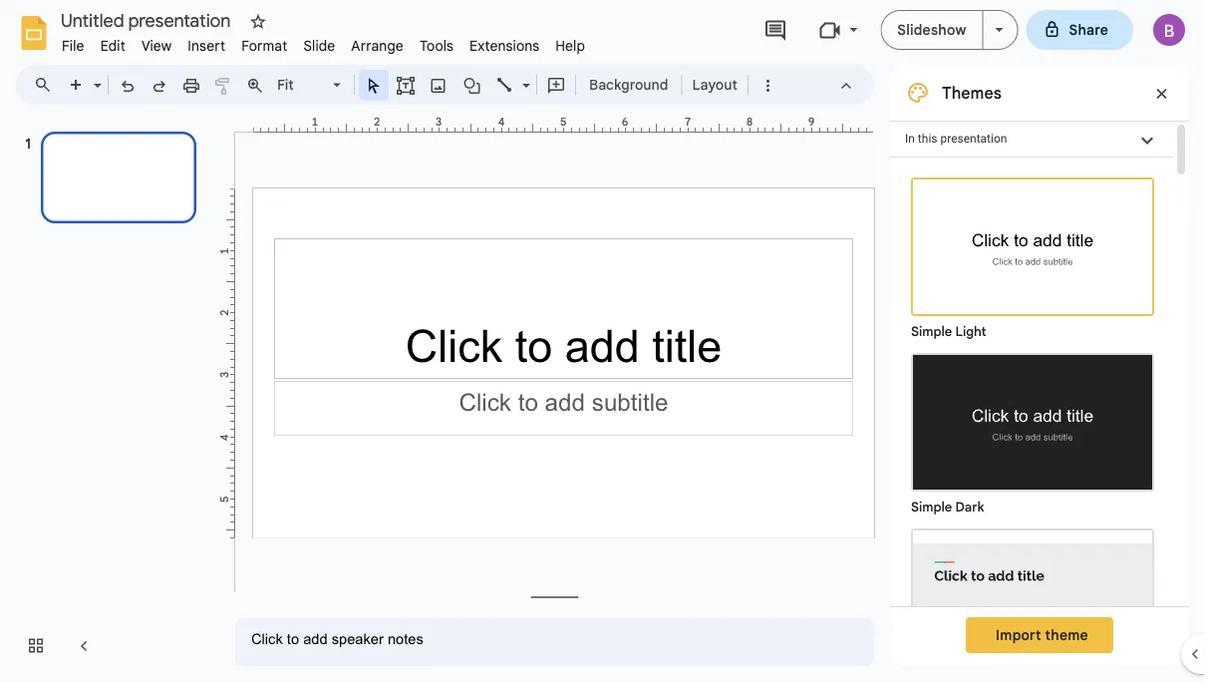 Task type: locate. For each thing, give the bounding box(es) containing it.
light
[[956, 324, 987, 340]]

help menu item
[[548, 34, 594, 57]]

slide menu item
[[296, 34, 343, 57]]

extensions menu item
[[462, 34, 548, 57]]

this
[[918, 132, 938, 146]]

in this presentation
[[906, 132, 1008, 146]]

tools menu item
[[412, 34, 462, 57]]

simple left dark
[[912, 499, 953, 515]]

extensions
[[470, 37, 540, 54]]

Menus field
[[25, 71, 69, 99]]

1 vertical spatial simple
[[912, 499, 953, 515]]

option group
[[891, 158, 1174, 682]]

simple dark
[[912, 499, 985, 515]]

themes
[[943, 83, 1002, 103]]

arrange
[[351, 37, 404, 54]]

Rename text field
[[54, 8, 242, 32]]

menu bar
[[54, 26, 594, 59]]

menu bar banner
[[0, 0, 1206, 682]]

edit menu item
[[92, 34, 134, 57]]

slideshow
[[898, 21, 967, 38]]

simple left light at the top right of the page
[[912, 324, 953, 340]]

share
[[1070, 21, 1109, 38]]

simple inside radio
[[912, 324, 953, 340]]

menu bar containing file
[[54, 26, 594, 59]]

layout button
[[687, 70, 744, 100]]

0 vertical spatial simple
[[912, 324, 953, 340]]

file menu item
[[54, 34, 92, 57]]

Simple Light radio
[[902, 168, 1165, 682]]

simple inside option
[[912, 499, 953, 515]]

tools
[[420, 37, 454, 54]]

import theme
[[996, 626, 1089, 644]]

format menu item
[[234, 34, 296, 57]]

Zoom text field
[[274, 71, 330, 99]]

simple
[[912, 324, 953, 340], [912, 499, 953, 515]]

theme
[[1046, 626, 1089, 644]]

option group containing simple light
[[891, 158, 1174, 682]]

streamline image
[[914, 531, 1153, 665]]

arrange menu item
[[343, 34, 412, 57]]

shape image
[[461, 71, 484, 99]]

background
[[589, 76, 669, 93]]

navigation
[[0, 113, 219, 682]]

Zoom field
[[271, 71, 350, 100]]

2 simple from the top
[[912, 499, 953, 515]]

layout
[[693, 76, 738, 93]]

1 simple from the top
[[912, 324, 953, 340]]

simple for simple light
[[912, 324, 953, 340]]

view menu item
[[134, 34, 180, 57]]

share button
[[1027, 10, 1134, 50]]

in
[[906, 132, 915, 146]]

presentation options image
[[996, 28, 1004, 32]]

insert image image
[[427, 71, 450, 99]]

help
[[556, 37, 586, 54]]

themes section
[[891, 65, 1190, 682]]



Task type: describe. For each thing, give the bounding box(es) containing it.
new slide with layout image
[[89, 72, 102, 79]]

edit
[[100, 37, 126, 54]]

themes application
[[0, 0, 1206, 682]]

Star checkbox
[[244, 8, 272, 36]]

format
[[242, 37, 288, 54]]

dark
[[956, 499, 985, 515]]

view
[[142, 37, 172, 54]]

presentation
[[941, 132, 1008, 146]]

import theme button
[[967, 617, 1114, 653]]

navigation inside themes application
[[0, 113, 219, 682]]

simple light
[[912, 324, 987, 340]]

slideshow button
[[881, 10, 984, 50]]

Streamline radio
[[902, 519, 1165, 682]]

menu bar inside menu bar banner
[[54, 26, 594, 59]]

main toolbar
[[59, 70, 784, 100]]

file
[[62, 37, 84, 54]]

Simple Dark radio
[[902, 343, 1165, 519]]

simple for simple dark
[[912, 499, 953, 515]]

in this presentation tab
[[891, 121, 1174, 158]]

slide
[[304, 37, 335, 54]]

background button
[[580, 70, 678, 100]]

import
[[996, 626, 1042, 644]]

insert menu item
[[180, 34, 234, 57]]

option group inside themes section
[[891, 158, 1174, 682]]

insert
[[188, 37, 226, 54]]



Task type: vqa. For each thing, say whether or not it's contained in the screenshot.
'SELECT AN OBJECT TO ANIMATE'
no



